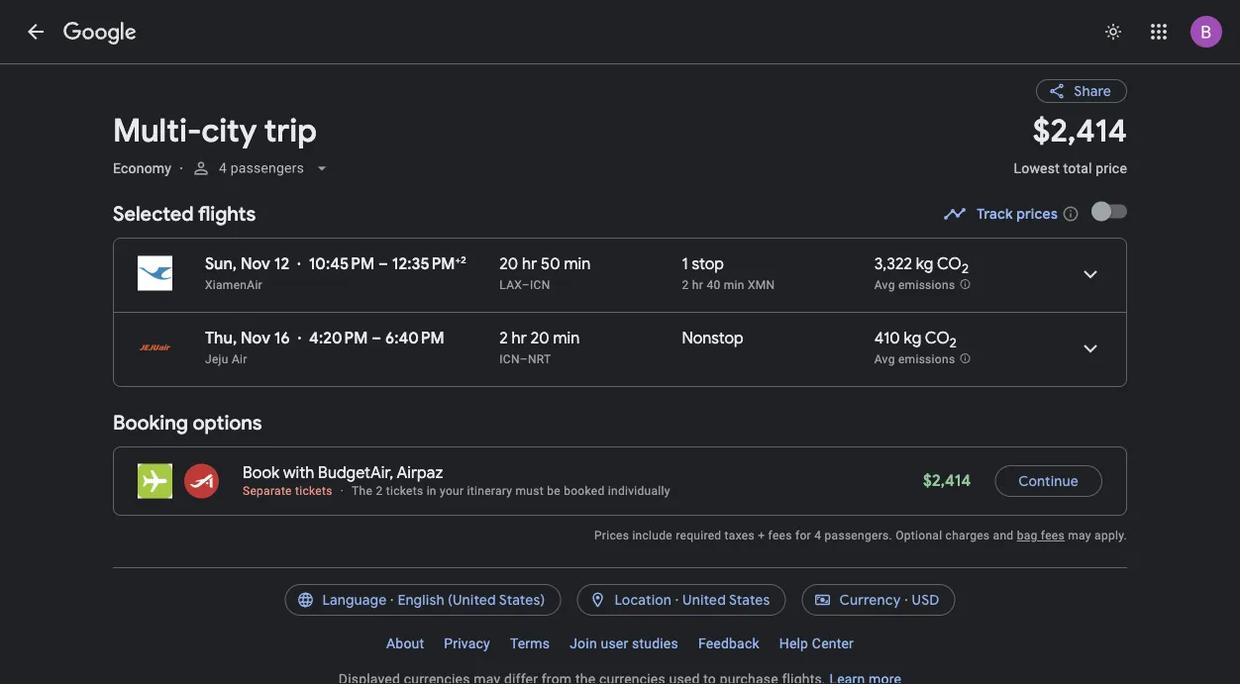 Task type: vqa. For each thing, say whether or not it's contained in the screenshot.
price
yes



Task type: locate. For each thing, give the bounding box(es) containing it.
0 horizontal spatial tickets
[[295, 484, 333, 498]]

2 inside the "1 stop 2 hr 40 min xmn"
[[682, 278, 689, 292]]

min inside 2 hr 20 min icn – nrt
[[553, 328, 580, 349]]

min right 40
[[724, 278, 745, 292]]

co inside 410 kg co 2
[[925, 328, 950, 349]]

optional
[[896, 529, 943, 543]]

– up 2 hr 20 min icn – nrt
[[522, 278, 530, 292]]

20 up nrt
[[531, 328, 549, 349]]

icn left nrt
[[500, 353, 520, 367]]

bag fees button
[[1017, 529, 1065, 543]]

united
[[683, 591, 726, 609]]

1 vertical spatial icn
[[500, 353, 520, 367]]

tickets
[[295, 484, 333, 498], [386, 484, 423, 498]]

avg emissions down 3,322 kg co 2 on the right
[[875, 278, 955, 292]]

1 vertical spatial hr
[[692, 278, 704, 292]]

fees right +
[[768, 529, 792, 543]]

avg down the 410
[[875, 352, 895, 366]]

fees
[[768, 529, 792, 543], [1041, 529, 1065, 543]]

main content
[[113, 63, 1127, 544]]

nrt
[[528, 353, 551, 367]]

1 vertical spatial emissions
[[899, 352, 955, 366]]

track prices
[[977, 205, 1058, 223]]

1 vertical spatial kg
[[904, 328, 922, 349]]

20
[[500, 254, 518, 274], [531, 328, 549, 349]]

kg inside 410 kg co 2
[[904, 328, 922, 349]]

40
[[707, 278, 721, 292]]

3,322
[[875, 254, 912, 274]]

usd
[[912, 591, 940, 609]]

0 vertical spatial emissions
[[899, 278, 955, 292]]

20 up the lax
[[500, 254, 518, 274]]

2 right 3,322
[[962, 260, 969, 277]]

learn more about tracked prices image
[[1062, 205, 1080, 223]]

$2,414 up total
[[1033, 110, 1127, 151]]

join user studies
[[570, 636, 679, 652]]

kg inside 3,322 kg co 2
[[916, 254, 934, 274]]

none text field inside main content
[[1014, 110, 1127, 194]]

1 avg emissions from the top
[[875, 278, 955, 292]]

0 horizontal spatial $2,414
[[923, 471, 971, 491]]

avg emissions for 410
[[875, 352, 955, 366]]

1 horizontal spatial fees
[[1041, 529, 1065, 543]]

0 vertical spatial avg
[[875, 278, 895, 292]]

1 fees from the left
[[768, 529, 792, 543]]

hr down the lax
[[512, 328, 527, 349]]

0 vertical spatial 4
[[219, 160, 227, 176]]

kg for 3,322
[[916, 254, 934, 274]]

list
[[114, 239, 1126, 386]]

in
[[427, 484, 437, 498]]

– right 4:20 pm
[[372, 328, 382, 349]]

2 down 1
[[682, 278, 689, 292]]

1 tickets from the left
[[295, 484, 333, 498]]

20 inside 2 hr 20 min icn – nrt
[[531, 328, 549, 349]]

lowest
[[1014, 160, 1060, 176]]

nonstop flight. element
[[682, 328, 744, 352]]

0 vertical spatial hr
[[522, 254, 537, 274]]

1 vertical spatial 20
[[531, 328, 549, 349]]

co
[[937, 254, 962, 274], [925, 328, 950, 349]]

for
[[796, 529, 811, 543]]

emissions down 410 kg co 2
[[899, 352, 955, 366]]

2 vertical spatial hr
[[512, 328, 527, 349]]

icn
[[530, 278, 550, 292], [500, 353, 520, 367]]

0 vertical spatial min
[[564, 254, 591, 274]]

avg emissions for 3,322
[[875, 278, 955, 292]]

none text field containing $2,414
[[1014, 110, 1127, 194]]

$2,414 inside $2,414 lowest total price
[[1033, 110, 1127, 151]]

4 right for
[[815, 529, 822, 543]]

Arrival time: 12:35 PM on  Tuesday, November 14. text field
[[392, 254, 466, 274]]

thu, nov 16
[[205, 328, 290, 349]]

options
[[193, 410, 262, 435]]

taxes
[[725, 529, 755, 543]]

1 vertical spatial nov
[[241, 328, 270, 349]]

hr inside 2 hr 20 min icn – nrt
[[512, 328, 527, 349]]

fees right bag
[[1041, 529, 1065, 543]]

hr left 40
[[692, 278, 704, 292]]

1 avg from the top
[[875, 278, 895, 292]]

avg emissions
[[875, 278, 955, 292], [875, 352, 955, 366]]

hr for 20 hr 50 min
[[522, 254, 537, 274]]

feedback
[[698, 636, 760, 652]]

0 vertical spatial icn
[[530, 278, 550, 292]]

lax
[[500, 278, 522, 292]]

help center link
[[770, 628, 864, 660]]

min down 20 hr 50 min lax – icn
[[553, 328, 580, 349]]

list containing sun, nov 12
[[114, 239, 1126, 386]]

avg down 3,322
[[875, 278, 895, 292]]

go back image
[[24, 20, 48, 44]]

hr left 50
[[522, 254, 537, 274]]

 image
[[179, 160, 183, 176]]

None text field
[[1014, 110, 1127, 194]]

(united
[[448, 591, 496, 609]]

nonstop
[[682, 328, 744, 349]]

min inside the "1 stop 2 hr 40 min xmn"
[[724, 278, 745, 292]]

$2,414 for $2,414
[[923, 471, 971, 491]]

may
[[1068, 529, 1092, 543]]

tickets down with
[[295, 484, 333, 498]]

apply.
[[1095, 529, 1127, 543]]

nov
[[241, 254, 270, 274], [241, 328, 270, 349]]

 image
[[298, 329, 301, 349]]

0 vertical spatial co
[[937, 254, 962, 274]]

multi-city trip
[[113, 110, 317, 151]]

10:45 pm
[[309, 254, 375, 274]]

nov left 12
[[241, 254, 270, 274]]

1 horizontal spatial 4
[[815, 529, 822, 543]]

0 vertical spatial kg
[[916, 254, 934, 274]]

flights
[[198, 201, 256, 226]]

sun,
[[205, 254, 237, 274]]

1 vertical spatial avg emissions
[[875, 352, 955, 366]]

2 down the lax
[[500, 328, 508, 349]]

user
[[601, 636, 629, 652]]

1 horizontal spatial $2,414
[[1033, 110, 1127, 151]]

1 horizontal spatial tickets
[[386, 484, 423, 498]]

4 down city
[[219, 160, 227, 176]]

+2
[[455, 254, 466, 267]]

– inside 20 hr 50 min lax – icn
[[522, 278, 530, 292]]

0 vertical spatial nov
[[241, 254, 270, 274]]

passengers.
[[825, 529, 893, 543]]

min inside 20 hr 50 min lax – icn
[[564, 254, 591, 274]]

multi-
[[113, 110, 202, 151]]

0 vertical spatial 20
[[500, 254, 518, 274]]

avg for 410 kg co
[[875, 352, 895, 366]]

2 vertical spatial min
[[553, 328, 580, 349]]

1 horizontal spatial icn
[[530, 278, 550, 292]]

2 inside 410 kg co 2
[[950, 335, 957, 351]]

co for 3,322 kg co
[[937, 254, 962, 274]]

min
[[564, 254, 591, 274], [724, 278, 745, 292], [553, 328, 580, 349]]

your
[[440, 484, 464, 498]]

emissions for 410
[[899, 352, 955, 366]]

0 horizontal spatial fees
[[768, 529, 792, 543]]

avg emissions down 410 kg co 2
[[875, 352, 955, 366]]

2 avg from the top
[[875, 352, 895, 366]]

0 vertical spatial avg emissions
[[875, 278, 955, 292]]

book with budgetair, airpaz
[[243, 463, 443, 483]]

0 vertical spatial $2,414
[[1033, 110, 1127, 151]]

1 emissions from the top
[[899, 278, 955, 292]]

hr inside 20 hr 50 min lax – icn
[[522, 254, 537, 274]]

1 vertical spatial $2,414
[[923, 471, 971, 491]]

3,322 kg co 2
[[875, 254, 969, 277]]

co for 410 kg co
[[925, 328, 950, 349]]

about link
[[376, 628, 434, 660]]

currency
[[840, 591, 901, 609]]

avg for 3,322 kg co
[[875, 278, 895, 292]]

50
[[541, 254, 560, 274]]

$2,414 up charges at right
[[923, 471, 971, 491]]

$2,414
[[1033, 110, 1127, 151], [923, 471, 971, 491]]

2414 US dollars text field
[[923, 471, 971, 491]]

privacy
[[444, 636, 490, 652]]

location
[[615, 591, 672, 609]]

2 tickets from the left
[[386, 484, 423, 498]]

0 horizontal spatial 20
[[500, 254, 518, 274]]

1 horizontal spatial 20
[[531, 328, 549, 349]]

kg right the 410
[[904, 328, 922, 349]]

help
[[779, 636, 809, 652]]

english
[[398, 591, 445, 609]]

2 right the 410
[[950, 335, 957, 351]]

0 horizontal spatial 4
[[219, 160, 227, 176]]

co right 3,322
[[937, 254, 962, 274]]

kg right 3,322
[[916, 254, 934, 274]]

the
[[352, 484, 373, 498]]

2 avg emissions from the top
[[875, 352, 955, 366]]

1 vertical spatial avg
[[875, 352, 895, 366]]

track
[[977, 205, 1013, 223]]

emissions down 3,322 kg co 2 on the right
[[899, 278, 955, 292]]

loading results progress bar
[[0, 63, 1240, 67]]

4
[[219, 160, 227, 176], [815, 529, 822, 543]]

emissions
[[899, 278, 955, 292], [899, 352, 955, 366]]

nov left 16
[[241, 328, 270, 349]]

icn down 50
[[530, 278, 550, 292]]

0 horizontal spatial icn
[[500, 353, 520, 367]]

min for 2 hr 20 min
[[553, 328, 580, 349]]

min right 50
[[564, 254, 591, 274]]

2
[[962, 260, 969, 277], [682, 278, 689, 292], [500, 328, 508, 349], [950, 335, 957, 351], [376, 484, 383, 498]]

co right the 410
[[925, 328, 950, 349]]

co inside 3,322 kg co 2
[[937, 254, 962, 274]]

2 inside 2 hr 20 min icn – nrt
[[500, 328, 508, 349]]

trip
[[264, 110, 317, 151]]

6:40 pm
[[385, 328, 445, 349]]

2 emissions from the top
[[899, 352, 955, 366]]

4 passengers button
[[183, 145, 340, 192]]

avg
[[875, 278, 895, 292], [875, 352, 895, 366]]

10:45 pm – 12:35 pm +2
[[309, 254, 466, 274]]

nov for thu,
[[241, 328, 270, 349]]

booking
[[113, 410, 188, 435]]

– down total duration 2 hr 20 min. element
[[520, 353, 528, 367]]

tickets down airpaz at the bottom
[[386, 484, 423, 498]]

Arrival time: 6:40 PM. text field
[[385, 328, 445, 349]]

1 vertical spatial min
[[724, 278, 745, 292]]

sun, nov 12
[[205, 254, 290, 274]]

1 vertical spatial 4
[[815, 529, 822, 543]]

1 vertical spatial co
[[925, 328, 950, 349]]

bag
[[1017, 529, 1038, 543]]



Task type: describe. For each thing, give the bounding box(es) containing it.
city
[[201, 110, 257, 151]]

english (united states)
[[398, 591, 545, 609]]

prices
[[594, 529, 629, 543]]

center
[[812, 636, 854, 652]]

– inside 2 hr 20 min icn – nrt
[[520, 353, 528, 367]]

airpaz
[[397, 463, 443, 483]]

separate
[[243, 484, 292, 498]]

jeju air
[[205, 353, 247, 367]]

studies
[[632, 636, 679, 652]]

1 stop flight. element
[[682, 254, 724, 277]]

itinerary
[[467, 484, 512, 498]]

privacy link
[[434, 628, 500, 660]]

separate tickets
[[243, 484, 333, 498]]

4 inside popup button
[[219, 160, 227, 176]]

+
[[758, 529, 765, 543]]

4:20 pm
[[309, 328, 368, 349]]

2 inside 3,322 kg co 2
[[962, 260, 969, 277]]

book
[[243, 463, 280, 483]]

total duration 2 hr 20 min. element
[[500, 328, 682, 352]]

– left 12:35 pm
[[378, 254, 388, 274]]

2 right the the
[[376, 484, 383, 498]]

jeju
[[205, 353, 229, 367]]

language
[[322, 591, 387, 609]]

prices
[[1017, 205, 1058, 223]]

20 hr 50 min lax – icn
[[500, 254, 591, 292]]

flight details. flight on sunday, november 12. leaves los angeles international airport at 10:45 pm on sunday, november 12 and arrives at incheon international airport at 12:35 pm on tuesday, november 14. image
[[1067, 251, 1115, 298]]

share button
[[1037, 79, 1127, 103]]

united states
[[683, 591, 770, 609]]

share
[[1074, 82, 1112, 100]]

budgetair,
[[318, 463, 393, 483]]

total duration 20 hr 50 min. element
[[500, 254, 682, 277]]

help center
[[779, 636, 854, 652]]

flight details. flight on thursday, november 16. leaves incheon international airport at 4:20 pm on thursday, november 16 and arrives at narita international airport at 6:40 pm on thursday, november 16. image
[[1067, 325, 1115, 373]]

required
[[676, 529, 722, 543]]

change appearance image
[[1090, 8, 1137, 55]]

about
[[386, 636, 424, 652]]

410 kg co 2
[[875, 328, 957, 351]]

booking options
[[113, 410, 262, 435]]

passengers
[[231, 160, 304, 176]]

continue button
[[995, 458, 1103, 505]]

4:20 pm – 6:40 pm
[[309, 328, 445, 349]]

2 hr 20 min icn – nrt
[[500, 328, 580, 367]]

states
[[729, 591, 770, 609]]

states)
[[499, 591, 545, 609]]

 image inside flight on thursday, november 16. leaves incheon international airport at 4:20 pm on thursday, november 16 and arrives at narita international airport at 6:40 pm on thursday, november 16. element
[[298, 329, 301, 349]]

total
[[1064, 160, 1092, 176]]

hr for 2 hr 20 min
[[512, 328, 527, 349]]

16
[[274, 328, 290, 349]]

thu,
[[205, 328, 237, 349]]

join user studies link
[[560, 628, 688, 660]]

20 inside 20 hr 50 min lax – icn
[[500, 254, 518, 274]]

$2,414 for $2,414 lowest total price
[[1033, 110, 1127, 151]]

join
[[570, 636, 597, 652]]

icn inside 20 hr 50 min lax – icn
[[530, 278, 550, 292]]

2 fees from the left
[[1041, 529, 1065, 543]]

1 stop 2 hr 40 min xmn
[[682, 254, 775, 292]]

selected
[[113, 201, 194, 226]]

xiamenair
[[205, 278, 263, 292]]

Departure time: 4:20 PM. text field
[[309, 328, 368, 349]]

kg for 410
[[904, 328, 922, 349]]

include
[[632, 529, 673, 543]]

xmn
[[748, 278, 775, 292]]

emissions for 3,322
[[899, 278, 955, 292]]

prices include required taxes + fees for 4 passengers. optional charges and bag fees may apply.
[[594, 529, 1127, 543]]

$2,414 lowest total price
[[1014, 110, 1127, 176]]

2414 us dollars element
[[1033, 110, 1127, 151]]

terms
[[510, 636, 550, 652]]

with
[[283, 463, 314, 483]]

410
[[875, 328, 900, 349]]

main content containing multi-city trip
[[113, 63, 1127, 544]]

hr inside the "1 stop 2 hr 40 min xmn"
[[692, 278, 704, 292]]

icn inside 2 hr 20 min icn – nrt
[[500, 353, 520, 367]]

the 2 tickets in your itinerary must be booked individually
[[352, 484, 670, 498]]

stop
[[692, 254, 724, 274]]

4 passengers
[[219, 160, 304, 176]]

min for 20 hr 50 min
[[564, 254, 591, 274]]

12
[[274, 254, 290, 274]]

Multi-city trip text field
[[113, 110, 990, 151]]

12:35 pm
[[392, 254, 455, 274]]

nov for sun,
[[241, 254, 270, 274]]

must
[[516, 484, 544, 498]]

economy
[[113, 160, 172, 176]]

individually
[[608, 484, 670, 498]]

terms link
[[500, 628, 560, 660]]

feedback link
[[688, 628, 770, 660]]

Departure time: 10:45 PM. text field
[[309, 254, 375, 274]]

flight on thursday, november 16. leaves incheon international airport at 4:20 pm on thursday, november 16 and arrives at narita international airport at 6:40 pm on thursday, november 16. element
[[205, 328, 445, 349]]

charges
[[946, 529, 990, 543]]

selected flights
[[113, 201, 256, 226]]

flight on sunday, november 12. leaves los angeles international airport at 10:45 pm on sunday, november 12 and arrives at incheon international airport at 12:35 pm on tuesday, november 14. element
[[205, 254, 466, 274]]

layover (1 of 1) is a 2 hr 40 min layover at xiamen gaoqi international airport in xiamen. element
[[682, 277, 865, 293]]



